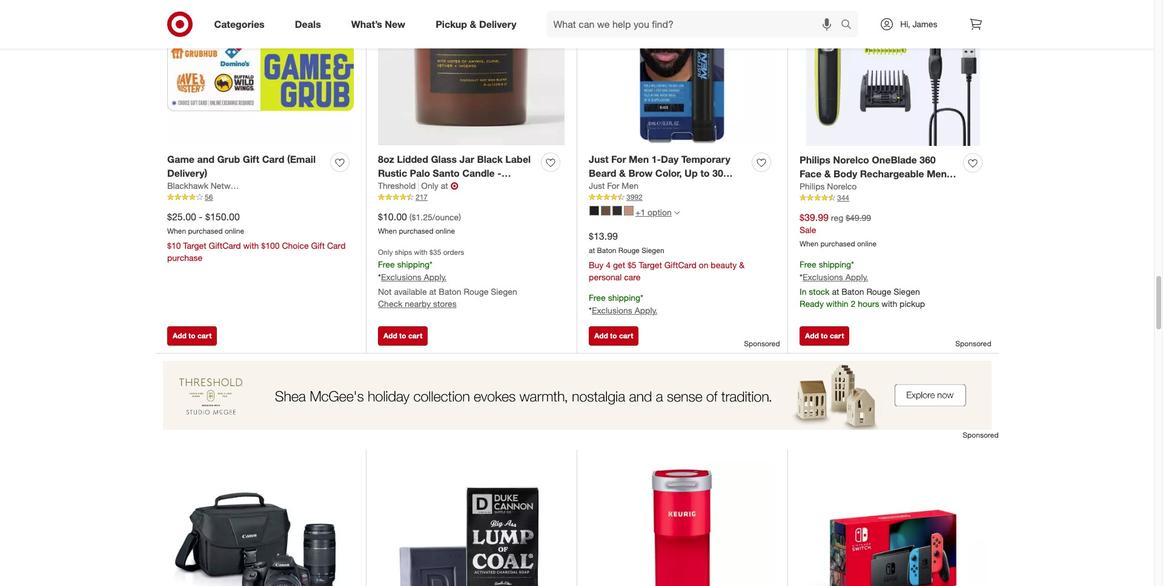 Task type: locate. For each thing, give the bounding box(es) containing it.
online down $150.00
[[225, 227, 244, 236]]

2 horizontal spatial purchased
[[821, 240, 855, 249]]

pickup
[[900, 299, 925, 309]]

at left ¬ on the top of page
[[441, 181, 448, 191]]

categories link
[[204, 11, 280, 38]]

0 horizontal spatial only
[[378, 248, 393, 257]]

shipping down care
[[608, 293, 640, 303]]

darkest brown/black image
[[613, 206, 622, 216]]

men up brow
[[629, 153, 649, 165]]

giftcard inside $13.99 at baton rouge siegen buy 4 get $5 target giftcard on beauty & personal care sponsored
[[664, 260, 697, 270]]

+1 option button
[[584, 203, 685, 222]]

3 add to cart from the left
[[594, 331, 633, 340]]

add for $39.99
[[805, 331, 819, 340]]

1 horizontal spatial online
[[436, 227, 455, 236]]

0 horizontal spatial siegen
[[491, 287, 517, 297]]

add to cart
[[173, 331, 212, 340], [384, 331, 423, 340], [594, 331, 633, 340], [805, 331, 844, 340]]

2 horizontal spatial siegen
[[894, 287, 920, 297]]

2 horizontal spatial baton
[[842, 287, 864, 297]]

at inside only ships with $35 orders free shipping * * exclusions apply. not available at baton rouge siegen check nearby stores
[[429, 287, 437, 297]]

target up purchase
[[183, 241, 206, 251]]

- right $25.00
[[199, 211, 203, 223]]

add
[[173, 331, 186, 340], [384, 331, 397, 340], [594, 331, 608, 340], [805, 331, 819, 340]]

1 add from the left
[[173, 331, 186, 340]]

217
[[416, 193, 428, 202]]

at up buy
[[589, 246, 595, 255]]

and inside game and grub gift card (email delivery)
[[197, 153, 215, 165]]

santo
[[433, 167, 460, 179]]

when down $10.00
[[378, 227, 397, 236]]

0 horizontal spatial rouge
[[464, 287, 489, 297]]

siegen inside $13.99 at baton rouge siegen buy 4 get $5 target giftcard on beauty & personal care sponsored
[[642, 246, 664, 255]]

2 horizontal spatial shipping
[[819, 259, 851, 270]]

2 add from the left
[[384, 331, 397, 340]]

up
[[685, 167, 698, 179]]

- down the black
[[498, 167, 501, 179]]

exclusions inside free shipping * * exclusions apply.
[[592, 305, 632, 316]]

(email
[[287, 153, 316, 165]]

2 horizontal spatial when
[[800, 240, 819, 249]]

philips inside philips norelco oneblade 360 face & body rechargeable men's electric shaver and trimmer - qp2834/70
[[800, 154, 831, 166]]

at up within
[[832, 287, 839, 297]]

$100
[[261, 241, 280, 251]]

3 cart from the left
[[619, 331, 633, 340]]

trimmer
[[892, 181, 930, 194]]

brow
[[629, 167, 653, 179]]

& inside just for men 1-day temporary beard & brow color, up to 30 applications - 0.3 fl oz
[[619, 167, 626, 179]]

exclusions up stock
[[803, 272, 843, 282]]

when down sale
[[800, 240, 819, 249]]

free up not
[[378, 260, 395, 270]]

* up not
[[378, 272, 381, 282]]

shipping inside free shipping * * exclusions apply.
[[608, 293, 640, 303]]

360
[[920, 154, 936, 166]]

with right hours on the bottom
[[882, 299, 897, 309]]

philips for philips norelco oneblade 360 face & body rechargeable men's electric shaver and trimmer - qp2834/70
[[800, 154, 831, 166]]

just down beard
[[589, 181, 605, 191]]

apply. inside only ships with $35 orders free shipping * * exclusions apply. not available at baton rouge siegen check nearby stores
[[424, 272, 447, 282]]

norelco up the body
[[833, 154, 869, 166]]

- left the 0.3
[[649, 181, 653, 193]]

free inside free shipping * * exclusions apply. in stock at  baton rouge siegen ready within 2 hours with pickup
[[800, 259, 817, 270]]

candle
[[462, 167, 495, 179]]

not
[[378, 287, 392, 297]]

0 vertical spatial philips
[[800, 154, 831, 166]]

3 add from the left
[[594, 331, 608, 340]]

gift right choice
[[311, 241, 325, 251]]

personal
[[589, 272, 622, 282]]

baton inside $13.99 at baton rouge siegen buy 4 get $5 target giftcard on beauty & personal care sponsored
[[597, 246, 616, 255]]

online down $49.99
[[857, 240, 877, 249]]

shipping inside only ships with $35 orders free shipping * * exclusions apply. not available at baton rouge siegen check nearby stores
[[397, 260, 430, 270]]

with inside only ships with $35 orders free shipping * * exclusions apply. not available at baton rouge siegen check nearby stores
[[414, 248, 428, 257]]

philips norelco link
[[800, 181, 857, 193]]

1 horizontal spatial card
[[327, 241, 346, 251]]

black image
[[590, 206, 599, 216]]

glass
[[431, 153, 457, 165]]

all colors + 1 more colors element
[[674, 209, 680, 216]]

to
[[701, 167, 710, 179], [188, 331, 195, 340], [399, 331, 406, 340], [610, 331, 617, 340], [821, 331, 828, 340]]

hi,
[[900, 19, 910, 29]]

for down beard
[[607, 181, 619, 191]]

$25.00
[[167, 211, 196, 223]]

just for just for men 1-day temporary beard & brow color, up to 30 applications - 0.3 fl oz
[[589, 153, 609, 165]]

for for just for men
[[607, 181, 619, 191]]

2 cart from the left
[[408, 331, 423, 340]]

game and grub gift card (email delivery) image
[[167, 0, 354, 146], [167, 0, 354, 146]]

4 add to cart button from the left
[[800, 326, 850, 346]]

option
[[648, 207, 672, 217]]

0 horizontal spatial exclusions
[[381, 272, 422, 282]]

just up beard
[[589, 153, 609, 165]]

0 horizontal spatial apply.
[[424, 272, 447, 282]]

56
[[205, 193, 213, 202]]

shipping down ships
[[397, 260, 430, 270]]

apply. for $13.99
[[635, 305, 658, 316]]

with left $35
[[414, 248, 428, 257]]

* up in
[[800, 272, 803, 282]]

apply.
[[846, 272, 868, 282], [424, 272, 447, 282], [635, 305, 658, 316]]

1 vertical spatial card
[[327, 241, 346, 251]]

just for just for men
[[589, 181, 605, 191]]

all colors + 1 more colors image
[[674, 210, 680, 216]]

stores
[[433, 299, 457, 309]]

new
[[385, 18, 405, 30]]

1 add to cart button from the left
[[167, 326, 217, 346]]

& up applications at right top
[[619, 167, 626, 179]]

0 horizontal spatial purchased
[[188, 227, 223, 236]]

1 horizontal spatial siegen
[[642, 246, 664, 255]]

1 horizontal spatial exclusions
[[592, 305, 632, 316]]

1 vertical spatial target
[[639, 260, 662, 270]]

target inside $25.00 - $150.00 when purchased online $10 target giftcard with $100 choice gift card purchase
[[183, 241, 206, 251]]

giftcard
[[209, 241, 241, 251], [664, 260, 697, 270]]

217 link
[[378, 192, 565, 203]]

rouge inside free shipping * * exclusions apply. in stock at  baton rouge siegen ready within 2 hours with pickup
[[867, 287, 891, 297]]

1 add to cart from the left
[[173, 331, 212, 340]]

exclusions apply. button up available
[[381, 272, 447, 284]]

and
[[197, 153, 215, 165], [872, 181, 889, 194]]

0 vertical spatial only
[[421, 181, 439, 191]]

0 horizontal spatial shipping
[[397, 260, 430, 270]]

philips norelco oneblade 360 face & body rechargeable men's electric shaver and trimmer - qp2834/70 link
[[800, 153, 958, 207]]

1 just from the top
[[589, 153, 609, 165]]

*
[[851, 259, 854, 270], [430, 260, 433, 270], [800, 272, 803, 282], [378, 272, 381, 282], [640, 293, 643, 303], [589, 305, 592, 316]]

men up 3992 on the top right of the page
[[622, 181, 639, 191]]

online down /ounce
[[436, 227, 455, 236]]

4 add to cart from the left
[[805, 331, 844, 340]]

oneblade
[[872, 154, 917, 166]]

target
[[183, 241, 206, 251], [639, 260, 662, 270]]

add to cart button for $25.00 - $150.00
[[167, 326, 217, 346]]

1 horizontal spatial rouge
[[618, 246, 640, 255]]

purchased down ( on the left top of the page
[[399, 227, 434, 236]]

2 horizontal spatial online
[[857, 240, 877, 249]]

exclusions up available
[[381, 272, 422, 282]]

philips up face
[[800, 154, 831, 166]]

1 vertical spatial giftcard
[[664, 260, 697, 270]]

shipping inside free shipping * * exclusions apply. in stock at  baton rouge siegen ready within 2 hours with pickup
[[819, 259, 851, 270]]

nearby
[[405, 299, 431, 309]]

2 philips from the top
[[800, 181, 825, 192]]

3 add to cart button from the left
[[589, 326, 639, 346]]

philips norelco oneblade 360 face & body rechargeable men's electric shaver and trimmer - qp2834/70 image
[[800, 0, 987, 146], [800, 0, 987, 146]]

when inside $10.00 ( $1.25 /ounce ) when purchased online
[[378, 227, 397, 236]]

1 horizontal spatial target
[[639, 260, 662, 270]]

shaver
[[838, 181, 869, 194]]

free up in
[[800, 259, 817, 270]]

advertisement region
[[155, 361, 999, 430]]

add to cart button for $39.99
[[800, 326, 850, 346]]

just inside just for men 1-day temporary beard & brow color, up to 30 applications - 0.3 fl oz
[[589, 153, 609, 165]]

1 horizontal spatial gift
[[311, 241, 325, 251]]

1 vertical spatial gift
[[311, 241, 325, 251]]

card left (email
[[262, 153, 284, 165]]

0 horizontal spatial exclusions apply. button
[[381, 272, 447, 284]]

norelco for philips norelco oneblade 360 face & body rechargeable men's electric shaver and trimmer - qp2834/70
[[833, 154, 869, 166]]

& right beauty
[[739, 260, 745, 270]]

* down $39.99 reg $49.99 sale when purchased online
[[851, 259, 854, 270]]

and left grub at the top
[[197, 153, 215, 165]]

beauty
[[711, 260, 737, 270]]

rouge up hours on the bottom
[[867, 287, 891, 297]]

exclusions apply. button for $10.00
[[381, 272, 447, 284]]

shipping up stock
[[819, 259, 851, 270]]

0 horizontal spatial card
[[262, 153, 284, 165]]

free shipping * * exclusions apply. in stock at  baton rouge siegen ready within 2 hours with pickup
[[800, 259, 925, 309]]

what's
[[351, 18, 382, 30]]

game
[[167, 153, 194, 165]]

add to cart for $39.99
[[805, 331, 844, 340]]

purchased down the "reg"
[[821, 240, 855, 249]]

for
[[611, 153, 626, 165], [607, 181, 619, 191]]

rouge up $5
[[618, 246, 640, 255]]

2
[[851, 299, 856, 309]]

giftcard left on
[[664, 260, 697, 270]]

apply. down care
[[635, 305, 658, 316]]

norelco inside philips norelco oneblade 360 face & body rechargeable men's electric shaver and trimmer - qp2834/70
[[833, 154, 869, 166]]

4 add from the left
[[805, 331, 819, 340]]

0 horizontal spatial giftcard
[[209, 241, 241, 251]]

with left the $100 at the top left of the page
[[243, 241, 259, 251]]

0 vertical spatial and
[[197, 153, 215, 165]]

1 horizontal spatial purchased
[[399, 227, 434, 236]]

1-
[[652, 153, 661, 165]]

0 horizontal spatial gift
[[243, 153, 259, 165]]

exclusions
[[803, 272, 843, 282], [381, 272, 422, 282], [592, 305, 632, 316]]

what's new link
[[341, 11, 421, 38]]

gift
[[243, 153, 259, 165], [311, 241, 325, 251]]

siegen
[[642, 246, 664, 255], [894, 287, 920, 297], [491, 287, 517, 297]]

online inside $39.99 reg $49.99 sale when purchased online
[[857, 240, 877, 249]]

just for men 1-day temporary beard & brow color, up to 30 applications - 0.3 fl oz image
[[589, 0, 776, 146], [589, 0, 776, 146]]

duke cannon supply co. big lump of coal bar soap - bergamot scent - 10oz image
[[378, 462, 565, 586], [378, 462, 565, 586]]

1 horizontal spatial baton
[[597, 246, 616, 255]]

1 vertical spatial and
[[872, 181, 889, 194]]

norelco for philips norelco
[[827, 181, 857, 192]]

exclusions apply. button down care
[[592, 305, 658, 317]]

cart for $39.99
[[830, 331, 844, 340]]

categories
[[214, 18, 265, 30]]

card right choice
[[327, 241, 346, 251]]

$35
[[430, 248, 441, 257]]

2 horizontal spatial exclusions
[[803, 272, 843, 282]]

2 just from the top
[[589, 181, 605, 191]]

when inside $39.99 reg $49.99 sale when purchased online
[[800, 240, 819, 249]]

1 philips from the top
[[800, 154, 831, 166]]

purchased inside $25.00 - $150.00 when purchased online $10 target giftcard with $100 choice gift card purchase
[[188, 227, 223, 236]]

1 cart from the left
[[197, 331, 212, 340]]

2 horizontal spatial exclusions apply. button
[[803, 271, 868, 284]]

rouge down the orders
[[464, 287, 489, 297]]

$1.25
[[412, 212, 432, 222]]

apply. up 2
[[846, 272, 868, 282]]

exclusions apply. button up stock
[[803, 271, 868, 284]]

james
[[913, 19, 938, 29]]

8oz lidded glass jar black label rustic palo santo candle - threshold™
[[378, 153, 531, 193]]

1 vertical spatial only
[[378, 248, 393, 257]]

3992 link
[[589, 192, 776, 203]]

+1 option
[[636, 207, 672, 217]]

threshold link
[[378, 180, 419, 192]]

for up beard
[[611, 153, 626, 165]]

0 vertical spatial for
[[611, 153, 626, 165]]

1 vertical spatial men
[[622, 181, 639, 191]]

1 horizontal spatial only
[[421, 181, 439, 191]]

check
[[378, 299, 403, 309]]

purchased down $150.00
[[188, 227, 223, 236]]

exclusions down personal
[[592, 305, 632, 316]]

only left ships
[[378, 248, 393, 257]]

for for just for men 1-day temporary beard & brow color, up to 30 applications - 0.3 fl oz
[[611, 153, 626, 165]]

exclusions apply. button for $39.99
[[803, 271, 868, 284]]

- down the men's
[[933, 181, 936, 194]]

apply. inside free shipping * * exclusions apply. in stock at  baton rouge siegen ready within 2 hours with pickup
[[846, 272, 868, 282]]

to for game and grub gift card (email delivery)
[[188, 331, 195, 340]]

delivery)
[[167, 167, 207, 179]]

electric
[[800, 181, 835, 194]]

& up philips norelco
[[824, 168, 831, 180]]

rouge inside $13.99 at baton rouge siegen buy 4 get $5 target giftcard on beauty & personal care sponsored
[[618, 246, 640, 255]]

keurig k-mini single-serve k-cup pod coffee maker image
[[589, 462, 776, 586], [589, 462, 776, 586]]

free shipping * * exclusions apply.
[[589, 293, 658, 316]]

within
[[826, 299, 849, 309]]

search button
[[836, 11, 865, 40]]

exclusions inside free shipping * * exclusions apply. in stock at  baton rouge siegen ready within 2 hours with pickup
[[803, 272, 843, 282]]

* down personal
[[589, 305, 592, 316]]

1 vertical spatial philips
[[800, 181, 825, 192]]

and down "rechargeable"
[[872, 181, 889, 194]]

0 horizontal spatial target
[[183, 241, 206, 251]]

0 vertical spatial target
[[183, 241, 206, 251]]

1 horizontal spatial giftcard
[[664, 260, 697, 270]]

$25.00 - $150.00 when purchased online $10 target giftcard with $100 choice gift card purchase
[[167, 211, 346, 263]]

target right $5
[[639, 260, 662, 270]]

grub
[[217, 153, 240, 165]]

only up 217
[[421, 181, 439, 191]]

applications
[[589, 181, 646, 193]]

ready
[[800, 299, 824, 309]]

1 horizontal spatial shipping
[[608, 293, 640, 303]]

baton up "4"
[[597, 246, 616, 255]]

stock
[[809, 287, 830, 297]]

add to cart for $10.00
[[384, 331, 423, 340]]

purchase
[[167, 253, 202, 263]]

apply. inside free shipping * * exclusions apply.
[[635, 305, 658, 316]]

0 horizontal spatial with
[[243, 241, 259, 251]]

0 horizontal spatial and
[[197, 153, 215, 165]]

1 horizontal spatial when
[[378, 227, 397, 236]]

1 horizontal spatial free
[[589, 293, 606, 303]]

1 horizontal spatial apply.
[[635, 305, 658, 316]]

exclusions inside only ships with $35 orders free shipping * * exclusions apply. not available at baton rouge siegen check nearby stores
[[381, 272, 422, 282]]

0 horizontal spatial free
[[378, 260, 395, 270]]

free inside free shipping * * exclusions apply.
[[589, 293, 606, 303]]

canon eos rebel t7 ef18-55mm + ef 75-300mm double zoom kit image
[[167, 462, 354, 586], [167, 462, 354, 586]]

0 horizontal spatial baton
[[439, 287, 461, 297]]

day
[[661, 153, 679, 165]]

0 vertical spatial norelco
[[833, 154, 869, 166]]

what's new
[[351, 18, 405, 30]]

1 horizontal spatial and
[[872, 181, 889, 194]]

for inside just for men 1-day temporary beard & brow color, up to 30 applications - 0.3 fl oz
[[611, 153, 626, 165]]

nintendo switch with neon blue and neon red joy-con image
[[800, 462, 987, 586], [800, 462, 987, 586]]

0 horizontal spatial online
[[225, 227, 244, 236]]

gift right grub at the top
[[243, 153, 259, 165]]

baton up 2
[[842, 287, 864, 297]]

& inside $13.99 at baton rouge siegen buy 4 get $5 target giftcard on beauty & personal care sponsored
[[739, 260, 745, 270]]

2 horizontal spatial free
[[800, 259, 817, 270]]

when
[[167, 227, 186, 236], [378, 227, 397, 236], [800, 240, 819, 249]]

sponsored
[[744, 339, 780, 348], [956, 339, 992, 348], [963, 431, 999, 440]]

1 horizontal spatial with
[[414, 248, 428, 257]]

0 vertical spatial gift
[[243, 153, 259, 165]]

2 add to cart button from the left
[[378, 326, 428, 346]]

philips down face
[[800, 181, 825, 192]]

qp2834/70
[[800, 195, 850, 207]]

baton up stores
[[439, 287, 461, 297]]

1 vertical spatial norelco
[[827, 181, 857, 192]]

norelco up 344
[[827, 181, 857, 192]]

1 vertical spatial just
[[589, 181, 605, 191]]

0 horizontal spatial when
[[167, 227, 186, 236]]

giftcard inside $25.00 - $150.00 when purchased online $10 target giftcard with $100 choice gift card purchase
[[209, 241, 241, 251]]

label
[[506, 153, 531, 165]]

just for men 1-day temporary beard & brow color, up to 30 applications - 0.3 fl oz
[[589, 153, 731, 193]]

and inside philips norelco oneblade 360 face & body rechargeable men's electric shaver and trimmer - qp2834/70
[[872, 181, 889, 194]]

with
[[243, 241, 259, 251], [414, 248, 428, 257], [882, 299, 897, 309]]

at up stores
[[429, 287, 437, 297]]

rouge inside only ships with $35 orders free shipping * * exclusions apply. not available at baton rouge siegen check nearby stores
[[464, 287, 489, 297]]

men
[[629, 153, 649, 165], [622, 181, 639, 191]]

cart for $10.00
[[408, 331, 423, 340]]

when up $10
[[167, 227, 186, 236]]

2 horizontal spatial with
[[882, 299, 897, 309]]

with inside $25.00 - $150.00 when purchased online $10 target giftcard with $100 choice gift card purchase
[[243, 241, 259, 251]]

2 horizontal spatial apply.
[[846, 272, 868, 282]]

apply. down $35
[[424, 272, 447, 282]]

2 add to cart from the left
[[384, 331, 423, 340]]

rechargeable
[[860, 168, 924, 180]]

0 vertical spatial giftcard
[[209, 241, 241, 251]]

8oz lidded glass jar black label rustic palo santo candle - threshold™ image
[[378, 0, 565, 146], [378, 0, 565, 146]]

dark brown image
[[601, 206, 611, 216]]

2 horizontal spatial rouge
[[867, 287, 891, 297]]

0 vertical spatial men
[[629, 153, 649, 165]]

philips
[[800, 154, 831, 166], [800, 181, 825, 192]]

0 vertical spatial card
[[262, 153, 284, 165]]

4 cart from the left
[[830, 331, 844, 340]]

game and grub gift card (email delivery)
[[167, 153, 316, 179]]

0 vertical spatial just
[[589, 153, 609, 165]]

men inside just for men 1-day temporary beard & brow color, up to 30 applications - 0.3 fl oz
[[629, 153, 649, 165]]

free down personal
[[589, 293, 606, 303]]

only
[[421, 181, 439, 191], [378, 248, 393, 257]]

add to cart for $13.99
[[594, 331, 633, 340]]

giftcard down $150.00
[[209, 241, 241, 251]]

1 vertical spatial for
[[607, 181, 619, 191]]



Task type: vqa. For each thing, say whether or not it's contained in the screenshot.
"¬"
yes



Task type: describe. For each thing, give the bounding box(es) containing it.
at inside free shipping * * exclusions apply. in stock at  baton rouge siegen ready within 2 hours with pickup
[[832, 287, 839, 297]]

oz
[[680, 181, 691, 193]]

purchased inside $39.99 reg $49.99 sale when purchased online
[[821, 240, 855, 249]]

$5
[[628, 260, 637, 270]]

exclusions for $39.99
[[803, 272, 843, 282]]

check nearby stores button
[[378, 298, 457, 310]]

purchased inside $10.00 ( $1.25 /ounce ) when purchased online
[[399, 227, 434, 236]]

philips norelco oneblade 360 face & body rechargeable men's electric shaver and trimmer - qp2834/70
[[800, 154, 955, 207]]

choice
[[282, 241, 309, 251]]

pickup
[[436, 18, 467, 30]]

)
[[459, 212, 461, 222]]

reg
[[831, 212, 844, 223]]

shipping for $39.99
[[819, 259, 851, 270]]

to for philips norelco oneblade 360 face & body rechargeable men's electric shaver and trimmer - qp2834/70
[[821, 331, 828, 340]]

apply. for $39.99
[[846, 272, 868, 282]]

56 link
[[167, 192, 354, 203]]

orders
[[443, 248, 464, 257]]

only inside only ships with $35 orders free shipping * * exclusions apply. not available at baton rouge siegen check nearby stores
[[378, 248, 393, 257]]

online inside $25.00 - $150.00 when purchased online $10 target giftcard with $100 choice gift card purchase
[[225, 227, 244, 236]]

color,
[[655, 167, 682, 179]]

& inside philips norelco oneblade 360 face & body rechargeable men's electric shaver and trimmer - qp2834/70
[[824, 168, 831, 180]]

free inside only ships with $35 orders free shipping * * exclusions apply. not available at baton rouge siegen check nearby stores
[[378, 260, 395, 270]]

gift inside $25.00 - $150.00 when purchased online $10 target giftcard with $100 choice gift card purchase
[[311, 241, 325, 251]]

on
[[699, 260, 709, 270]]

add for $10.00
[[384, 331, 397, 340]]

gift inside game and grub gift card (email delivery)
[[243, 153, 259, 165]]

blackhawk network link
[[167, 180, 243, 192]]

temporary
[[681, 153, 731, 165]]

black
[[477, 153, 503, 165]]

- inside just for men 1-day temporary beard & brow color, up to 30 applications - 0.3 fl oz
[[649, 181, 653, 193]]

free for $39.99
[[800, 259, 817, 270]]

- inside philips norelco oneblade 360 face & body rechargeable men's electric shaver and trimmer - qp2834/70
[[933, 181, 936, 194]]

hours
[[858, 299, 879, 309]]

cart for $25.00 - $150.00
[[197, 331, 212, 340]]

cart for $13.99
[[619, 331, 633, 340]]

siegen inside free shipping * * exclusions apply. in stock at  baton rouge siegen ready within 2 hours with pickup
[[894, 287, 920, 297]]

add for $25.00 - $150.00
[[173, 331, 186, 340]]

threshold™
[[378, 181, 430, 193]]

30
[[713, 167, 723, 179]]

baton inside free shipping * * exclusions apply. in stock at  baton rouge siegen ready within 2 hours with pickup
[[842, 287, 864, 297]]

- inside 8oz lidded glass jar black label rustic palo santo candle - threshold™
[[498, 167, 501, 179]]

when inside $25.00 - $150.00 when purchased online $10 target giftcard with $100 choice gift card purchase
[[167, 227, 186, 236]]

at inside "threshold only at ¬"
[[441, 181, 448, 191]]

$10
[[167, 241, 181, 251]]

with inside free shipping * * exclusions apply. in stock at  baton rouge siegen ready within 2 hours with pickup
[[882, 299, 897, 309]]

card inside game and grub gift card (email delivery)
[[262, 153, 284, 165]]

only ships with $35 orders free shipping * * exclusions apply. not available at baton rouge siegen check nearby stores
[[378, 248, 517, 309]]

shipping for $13.99
[[608, 293, 640, 303]]

add to cart for $25.00 - $150.00
[[173, 331, 212, 340]]

philips norelco
[[800, 181, 857, 192]]

0.3
[[656, 181, 669, 193]]

& right pickup
[[470, 18, 477, 30]]

* down $35
[[430, 260, 433, 270]]

card inside $25.00 - $150.00 when purchased online $10 target giftcard with $100 choice gift card purchase
[[327, 241, 346, 251]]

rustic
[[378, 167, 407, 179]]

- inside $25.00 - $150.00 when purchased online $10 target giftcard with $100 choice gift card purchase
[[199, 211, 203, 223]]

get
[[613, 260, 625, 270]]

pickup & delivery link
[[425, 11, 532, 38]]

philips for philips norelco
[[800, 181, 825, 192]]

add to cart button for $10.00
[[378, 326, 428, 346]]

to for just for men 1-day temporary beard & brow color, up to 30 applications - 0.3 fl oz
[[610, 331, 617, 340]]

exclusions for $13.99
[[592, 305, 632, 316]]

fl
[[672, 181, 677, 193]]

men for just for men 1-day temporary beard & brow color, up to 30 applications - 0.3 fl oz
[[629, 153, 649, 165]]

delivery
[[479, 18, 517, 30]]

+1
[[636, 207, 645, 217]]

target inside $13.99 at baton rouge siegen buy 4 get $5 target giftcard on beauty & personal care sponsored
[[639, 260, 662, 270]]

1 horizontal spatial exclusions apply. button
[[592, 305, 658, 317]]

$39.99
[[800, 211, 829, 223]]

men's
[[927, 168, 955, 180]]

add for $13.99
[[594, 331, 608, 340]]

buy
[[589, 260, 604, 270]]

at inside $13.99 at baton rouge siegen buy 4 get $5 target giftcard on beauty & personal care sponsored
[[589, 246, 595, 255]]

only inside "threshold only at ¬"
[[421, 181, 439, 191]]

free for $13.99
[[589, 293, 606, 303]]

blackhawk
[[167, 181, 208, 191]]

$150.00
[[205, 211, 240, 223]]

light brown image
[[624, 206, 634, 216]]

online inside $10.00 ( $1.25 /ounce ) when purchased online
[[436, 227, 455, 236]]

jar
[[460, 153, 474, 165]]

game and grub gift card (email delivery) link
[[167, 153, 325, 180]]

just for men 1-day temporary beard & brow color, up to 30 applications - 0.3 fl oz link
[[589, 153, 747, 193]]

344 link
[[800, 193, 987, 204]]

threshold
[[378, 181, 416, 191]]

(
[[409, 212, 412, 222]]

just for men
[[589, 181, 639, 191]]

8oz
[[378, 153, 394, 165]]

$39.99 reg $49.99 sale when purchased online
[[800, 211, 877, 249]]

sale
[[800, 225, 816, 235]]

men for just for men
[[622, 181, 639, 191]]

to for 8oz lidded glass jar black label rustic palo santo candle - threshold™
[[399, 331, 406, 340]]

344
[[837, 194, 849, 203]]

deals
[[295, 18, 321, 30]]

/ounce
[[432, 212, 459, 222]]

$13.99 at baton rouge siegen buy 4 get $5 target giftcard on beauty & personal care sponsored
[[589, 230, 780, 348]]

sponsored inside $13.99 at baton rouge siegen buy 4 get $5 target giftcard on beauty & personal care sponsored
[[744, 339, 780, 348]]

siegen inside only ships with $35 orders free shipping * * exclusions apply. not available at baton rouge siegen check nearby stores
[[491, 287, 517, 297]]

face
[[800, 168, 822, 180]]

$13.99
[[589, 230, 618, 242]]

lidded
[[397, 153, 428, 165]]

4
[[606, 260, 611, 270]]

$10.00
[[378, 211, 407, 223]]

What can we help you find? suggestions appear below search field
[[546, 11, 844, 38]]

available
[[394, 287, 427, 297]]

3992
[[626, 193, 643, 202]]

ships
[[395, 248, 412, 257]]

threshold only at ¬
[[378, 180, 458, 192]]

in
[[800, 287, 807, 297]]

baton inside only ships with $35 orders free shipping * * exclusions apply. not available at baton rouge siegen check nearby stores
[[439, 287, 461, 297]]

$10.00 ( $1.25 /ounce ) when purchased online
[[378, 211, 461, 236]]

to inside just for men 1-day temporary beard & brow color, up to 30 applications - 0.3 fl oz
[[701, 167, 710, 179]]

pickup & delivery
[[436, 18, 517, 30]]

add to cart button for $13.99
[[589, 326, 639, 346]]

* down care
[[640, 293, 643, 303]]

palo
[[410, 167, 430, 179]]

deals link
[[285, 11, 336, 38]]



